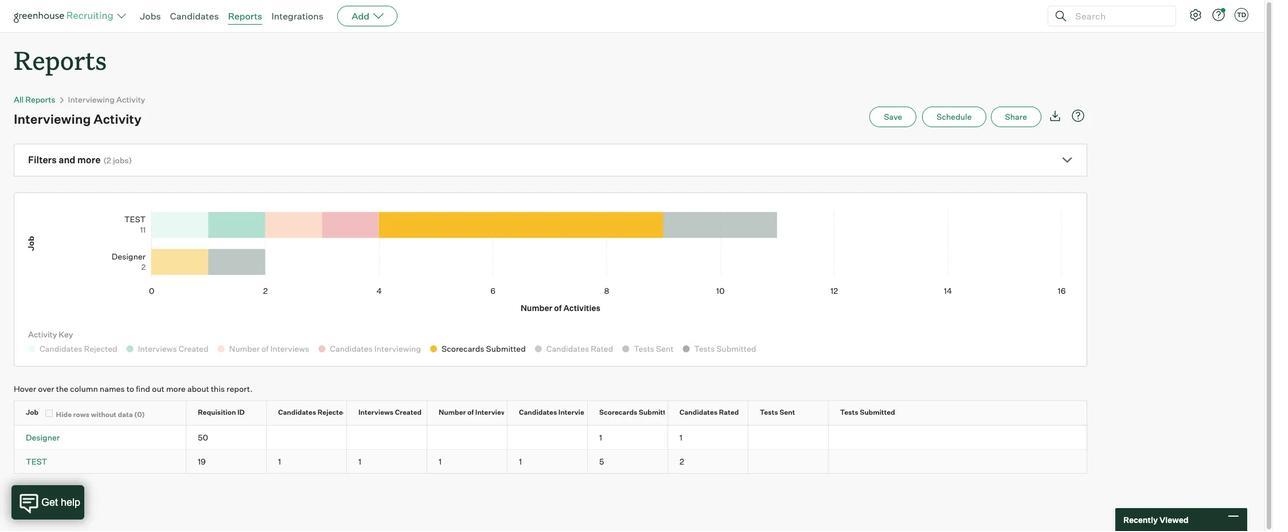 Task type: describe. For each thing, give the bounding box(es) containing it.
1 vertical spatial activity
[[93, 111, 141, 127]]

2 vertical spatial activity
[[28, 330, 57, 340]]

tests submitted
[[840, 408, 895, 417]]

2 vertical spatial reports
[[25, 95, 55, 104]]

candidates rejected
[[278, 408, 347, 417]]

candidates interviewing column header
[[508, 402, 601, 426]]

share button
[[991, 107, 1042, 127]]

tests sent column header
[[749, 402, 839, 426]]

row containing job
[[14, 402, 1087, 426]]

share
[[1005, 112, 1027, 122]]

candidates rejected column header
[[267, 402, 357, 426]]

hide rows without data (0)
[[56, 411, 145, 419]]

jobs
[[113, 156, 129, 165]]

rows
[[73, 411, 89, 419]]

data
[[118, 411, 133, 419]]

interviews created column header
[[347, 402, 437, 426]]

test
[[26, 457, 47, 467]]

save and schedule this report to revisit it! element
[[870, 107, 922, 127]]

(
[[103, 156, 107, 165]]

over
[[38, 384, 54, 394]]

19
[[198, 457, 206, 467]]

viewed
[[1160, 515, 1189, 525]]

to
[[127, 384, 134, 394]]

2 interviews from the left
[[475, 408, 511, 417]]

requisition id column header
[[186, 402, 276, 426]]

about
[[187, 384, 209, 394]]

scorecards submitted column header
[[588, 402, 678, 426]]

id
[[237, 408, 245, 417]]

candidates link
[[170, 10, 219, 22]]

scorecards
[[599, 408, 637, 417]]

tests sent
[[760, 408, 795, 417]]

key
[[59, 330, 73, 340]]

greenhouse recruiting image
[[14, 9, 117, 23]]

1 interviews from the left
[[358, 408, 394, 417]]

download image
[[1048, 109, 1062, 123]]

candidates rated column header
[[668, 402, 758, 426]]

0 vertical spatial interviewing activity
[[68, 95, 145, 104]]

number of interviews
[[439, 408, 511, 417]]

submitted for tests submitted
[[860, 408, 895, 417]]

schedule button
[[922, 107, 986, 127]]

test link
[[26, 457, 47, 467]]

of
[[467, 408, 474, 417]]

the
[[56, 384, 68, 394]]

number
[[439, 408, 466, 417]]

report.
[[227, 384, 253, 394]]

activity key
[[28, 330, 73, 340]]

row containing designer
[[14, 426, 1087, 450]]

tests submitted column header
[[829, 402, 919, 426]]

td button
[[1235, 8, 1249, 22]]

1 vertical spatial interviewing
[[14, 111, 91, 127]]

interviewing inside candidates interviewing 'column header'
[[559, 408, 601, 417]]

interviews created
[[358, 408, 422, 417]]

candidates rated
[[680, 408, 739, 417]]

interviewing activity link
[[68, 95, 145, 104]]

hide
[[56, 411, 72, 419]]

all
[[14, 95, 24, 104]]

50
[[198, 433, 208, 443]]

0 vertical spatial reports
[[228, 10, 262, 22]]



Task type: locate. For each thing, give the bounding box(es) containing it.
0 horizontal spatial 2
[[107, 156, 111, 165]]

rejected
[[318, 408, 347, 417]]

0 horizontal spatial more
[[77, 154, 101, 166]]

grid containing designer
[[14, 402, 1087, 474]]

designer link
[[26, 433, 60, 443]]

reports right candidates "link"
[[228, 10, 262, 22]]

tests for tests sent
[[760, 408, 778, 417]]

filters
[[28, 154, 57, 166]]

tests
[[760, 408, 778, 417], [840, 408, 859, 417]]

reports down greenhouse recruiting image
[[14, 43, 107, 77]]

tests right tests sent column header
[[840, 408, 859, 417]]

0 horizontal spatial interviews
[[358, 408, 394, 417]]

td button
[[1233, 6, 1251, 24]]

2 left jobs
[[107, 156, 111, 165]]

recently
[[1124, 515, 1158, 525]]

scorecards submitted
[[599, 408, 674, 417]]

interviews left created
[[358, 408, 394, 417]]

row containing test
[[14, 450, 1087, 474]]

cell
[[267, 426, 347, 450], [347, 426, 427, 450], [427, 426, 508, 450], [508, 426, 588, 450], [749, 426, 829, 450], [749, 450, 829, 474], [829, 450, 909, 474]]

submitted inside column header
[[639, 408, 674, 417]]

tests inside column header
[[760, 408, 778, 417]]

td
[[1237, 11, 1246, 19]]

column
[[70, 384, 98, 394]]

0 vertical spatial row
[[14, 402, 1087, 426]]

out
[[152, 384, 164, 394]]

1 vertical spatial interviewing activity
[[14, 111, 141, 127]]

1 vertical spatial row
[[14, 426, 1087, 450]]

2 inside row
[[680, 457, 684, 467]]

1 horizontal spatial interviews
[[475, 408, 511, 417]]

tests for tests submitted
[[840, 408, 859, 417]]

job
[[26, 408, 38, 417]]

more left the (
[[77, 154, 101, 166]]

more right out
[[166, 384, 186, 394]]

0 vertical spatial more
[[77, 154, 101, 166]]

candidates for candidates rejected
[[278, 408, 316, 417]]

interviewing right all reports
[[68, 95, 115, 104]]

1 horizontal spatial submitted
[[860, 408, 895, 417]]

hover over the column names to find out more about this report.
[[14, 384, 253, 394]]

2 vertical spatial row
[[14, 450, 1087, 474]]

save button
[[870, 107, 917, 127]]

1 row from the top
[[14, 402, 1087, 426]]

recently viewed
[[1124, 515, 1189, 525]]

interviewing up 5
[[559, 408, 601, 417]]

none checkbox inside column header
[[45, 410, 53, 418]]

rated
[[719, 408, 739, 417]]

grid
[[14, 402, 1087, 474]]

schedule
[[937, 112, 972, 122]]

save
[[884, 112, 902, 122]]

faq image
[[1071, 109, 1085, 123]]

jobs link
[[140, 10, 161, 22]]

(0)
[[134, 411, 145, 419]]

this
[[211, 384, 225, 394]]

2 submitted from the left
[[860, 408, 895, 417]]

1 vertical spatial reports
[[14, 43, 107, 77]]

requisition id
[[198, 408, 245, 417]]

candidates inside candidates interviewing 'column header'
[[519, 408, 557, 417]]

0 horizontal spatial submitted
[[639, 408, 674, 417]]

2 down candidates rated
[[680, 457, 684, 467]]

column header containing job
[[14, 402, 196, 426]]

filters and more ( 2 jobs )
[[28, 154, 132, 166]]

2 row group from the top
[[14, 450, 1087, 474]]

number of interviews column header
[[427, 402, 517, 426]]

tests inside column header
[[840, 408, 859, 417]]

candidates for candidates interviewing
[[519, 408, 557, 417]]

1 row group from the top
[[14, 426, 1087, 450]]

row group containing test
[[14, 450, 1087, 474]]

activity
[[116, 95, 145, 104], [93, 111, 141, 127], [28, 330, 57, 340]]

1 vertical spatial more
[[166, 384, 186, 394]]

more
[[77, 154, 101, 166], [166, 384, 186, 394]]

1 tests from the left
[[760, 408, 778, 417]]

)
[[129, 156, 132, 165]]

submitted inside column header
[[860, 408, 895, 417]]

integrations
[[272, 10, 324, 22]]

1 submitted from the left
[[639, 408, 674, 417]]

all reports
[[14, 95, 55, 104]]

sent
[[780, 408, 795, 417]]

2 tests from the left
[[840, 408, 859, 417]]

add button
[[337, 6, 398, 26]]

created
[[395, 408, 422, 417]]

1 horizontal spatial tests
[[840, 408, 859, 417]]

configure image
[[1189, 8, 1203, 22]]

submitted for scorecards submitted
[[639, 408, 674, 417]]

row
[[14, 402, 1087, 426], [14, 426, 1087, 450], [14, 450, 1087, 474]]

jobs
[[140, 10, 161, 22]]

3 row from the top
[[14, 450, 1087, 474]]

candidates
[[170, 10, 219, 22], [278, 408, 316, 417], [519, 408, 557, 417], [680, 408, 718, 417]]

submitted
[[639, 408, 674, 417], [860, 408, 895, 417]]

candidates inside candidates rejected column header
[[278, 408, 316, 417]]

add
[[352, 10, 369, 22]]

interviews
[[358, 408, 394, 417], [475, 408, 511, 417]]

2
[[107, 156, 111, 165], [680, 457, 684, 467]]

interviews right of at bottom left
[[475, 408, 511, 417]]

row group containing designer
[[14, 426, 1087, 450]]

and
[[59, 154, 75, 166]]

Search text field
[[1073, 8, 1166, 24]]

0 vertical spatial 2
[[107, 156, 111, 165]]

integrations link
[[272, 10, 324, 22]]

all reports link
[[14, 95, 55, 104]]

row group
[[14, 426, 1087, 450], [14, 450, 1087, 474]]

requisition
[[198, 408, 236, 417]]

hover
[[14, 384, 36, 394]]

interviewing down all reports
[[14, 111, 91, 127]]

0 vertical spatial activity
[[116, 95, 145, 104]]

candidates interviewing
[[519, 408, 601, 417]]

candidates inside 'candidates rated' column header
[[680, 408, 718, 417]]

reports
[[228, 10, 262, 22], [14, 43, 107, 77], [25, 95, 55, 104]]

reports right all
[[25, 95, 55, 104]]

1 horizontal spatial 2
[[680, 457, 684, 467]]

reports link
[[228, 10, 262, 22]]

1
[[599, 433, 602, 443], [680, 433, 683, 443], [278, 457, 281, 467], [358, 457, 361, 467], [439, 457, 442, 467], [519, 457, 522, 467]]

find
[[136, 384, 150, 394]]

interviewing activity
[[68, 95, 145, 104], [14, 111, 141, 127]]

1 horizontal spatial more
[[166, 384, 186, 394]]

2 inside filters and more ( 2 jobs )
[[107, 156, 111, 165]]

tests left sent
[[760, 408, 778, 417]]

None checkbox
[[45, 410, 53, 418]]

interviewing
[[68, 95, 115, 104], [14, 111, 91, 127], [559, 408, 601, 417]]

2 vertical spatial interviewing
[[559, 408, 601, 417]]

column header
[[14, 402, 196, 426]]

designer
[[26, 433, 60, 443]]

candidates for candidates rated
[[680, 408, 718, 417]]

5
[[599, 457, 604, 467]]

candidates for candidates
[[170, 10, 219, 22]]

2 row from the top
[[14, 426, 1087, 450]]

without
[[91, 411, 116, 419]]

names
[[100, 384, 125, 394]]

0 horizontal spatial tests
[[760, 408, 778, 417]]

1 vertical spatial 2
[[680, 457, 684, 467]]

0 vertical spatial interviewing
[[68, 95, 115, 104]]



Task type: vqa. For each thing, say whether or not it's contained in the screenshot.
left Back
no



